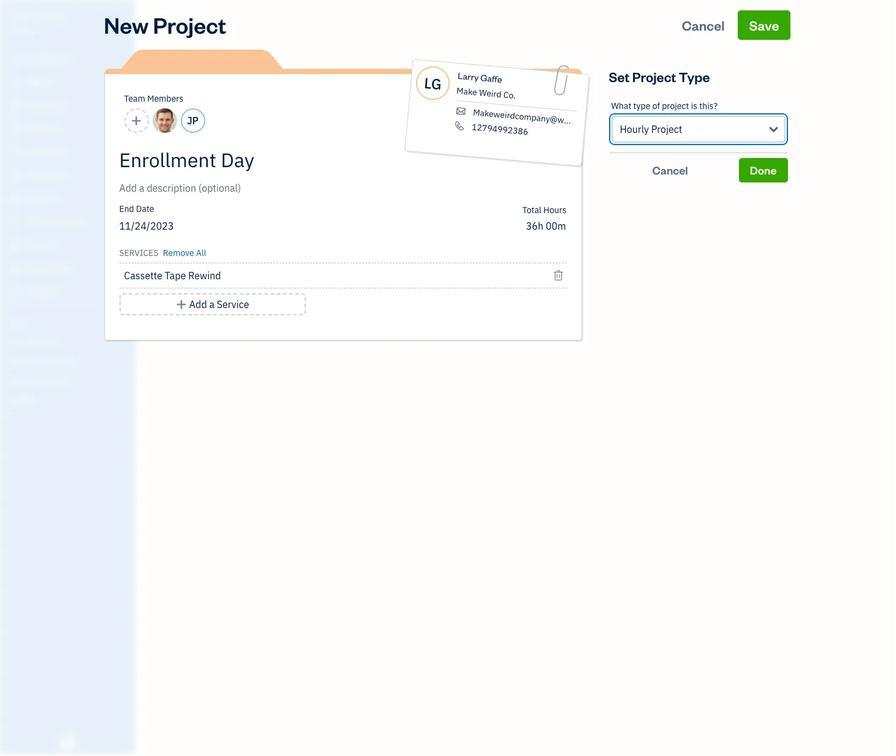 Task type: vqa. For each thing, say whether or not it's contained in the screenshot.
the Reset at the bottom left of the page
no



Task type: locate. For each thing, give the bounding box(es) containing it.
Project Type field
[[612, 116, 786, 143]]

freshbooks image
[[58, 736, 77, 751]]

cancel
[[682, 17, 725, 34], [653, 163, 688, 177]]

add a service button
[[119, 294, 306, 316]]

makeweirdcompany@weird.co
[[473, 107, 591, 128]]

cancel button down the "hourly project"
[[609, 158, 732, 183]]

timer image
[[8, 216, 23, 229]]

larry gaffe make weird co.
[[456, 70, 516, 101]]

weird
[[479, 87, 502, 100]]

envelope image
[[454, 106, 467, 117]]

cancel button up the type
[[671, 10, 736, 40]]

1 vertical spatial project
[[633, 68, 677, 85]]

Project Description text field
[[119, 181, 456, 196]]

project
[[662, 101, 689, 112]]

add
[[189, 299, 207, 311]]

0 vertical spatial cancel
[[682, 17, 725, 34]]

Hourly Budget text field
[[526, 220, 567, 232]]

tape
[[165, 270, 186, 282]]

cancel button
[[671, 10, 736, 40], [609, 158, 732, 183]]

turtle
[[10, 11, 45, 23]]

project
[[153, 10, 226, 39], [633, 68, 677, 85], [652, 123, 683, 135]]

cassette
[[124, 270, 163, 282]]

1 vertical spatial cancel button
[[609, 158, 732, 183]]

add team member image
[[131, 113, 142, 128]]

of
[[653, 101, 660, 112]]

project for hourly
[[652, 123, 683, 135]]

team members image
[[9, 337, 131, 347]]

1 vertical spatial cancel
[[653, 163, 688, 177]]

hourly project
[[620, 123, 683, 135]]

services
[[119, 248, 159, 259]]

make
[[456, 85, 478, 98]]

gaffe
[[480, 72, 503, 85]]

bank connections image
[[9, 376, 131, 386]]

what
[[612, 101, 632, 112]]

a
[[209, 299, 215, 311]]

date
[[136, 204, 154, 215]]

invoice image
[[8, 123, 23, 135]]

project inside project type "field"
[[652, 123, 683, 135]]

is
[[691, 101, 698, 112]]

expense image
[[8, 170, 23, 182]]

what type of project is this?
[[612, 101, 718, 112]]

services remove all
[[119, 248, 206, 259]]

cancel down the "hourly project"
[[653, 163, 688, 177]]

phone image
[[453, 121, 466, 131]]

settings image
[[9, 396, 131, 406]]

report image
[[8, 286, 23, 299]]

0 vertical spatial project
[[153, 10, 226, 39]]

owner
[[10, 25, 32, 34]]

new project
[[104, 10, 226, 39]]

add a service
[[189, 299, 249, 311]]

cancel up the type
[[682, 17, 725, 34]]

2 vertical spatial project
[[652, 123, 683, 135]]



Task type: describe. For each thing, give the bounding box(es) containing it.
total hours
[[523, 205, 567, 216]]

payment image
[[8, 147, 23, 159]]

hourly
[[620, 123, 649, 135]]

dashboard image
[[8, 53, 23, 66]]

this?
[[700, 101, 718, 112]]

project for set
[[633, 68, 677, 85]]

set
[[609, 68, 630, 85]]

items and services image
[[9, 357, 131, 367]]

new
[[104, 10, 149, 39]]

jp
[[187, 115, 199, 127]]

turtle inc owner
[[10, 11, 65, 34]]

save
[[749, 17, 780, 34]]

project image
[[8, 193, 23, 205]]

total
[[523, 205, 542, 216]]

money image
[[8, 240, 23, 252]]

end
[[119, 204, 134, 215]]

end date
[[119, 204, 154, 215]]

co.
[[503, 89, 516, 101]]

team members
[[124, 93, 184, 104]]

Project Name text field
[[119, 148, 456, 172]]

0 vertical spatial cancel button
[[671, 10, 736, 40]]

remove project service image
[[553, 269, 564, 283]]

remove all button
[[161, 243, 206, 261]]

remove
[[163, 248, 194, 259]]

plus image
[[176, 297, 187, 312]]

type
[[679, 68, 710, 85]]

main element
[[0, 0, 166, 756]]

save button
[[738, 10, 791, 40]]

inc
[[47, 11, 65, 23]]

larry
[[457, 70, 479, 83]]

estimate image
[[8, 100, 23, 112]]

apps image
[[9, 318, 131, 327]]

what type of project is this? element
[[609, 91, 788, 153]]

lg
[[423, 73, 442, 94]]

client image
[[8, 77, 23, 89]]

members
[[147, 93, 184, 104]]

done
[[750, 163, 777, 177]]

set project type
[[609, 68, 710, 85]]

End date in  format text field
[[119, 220, 268, 232]]

12794992386
[[471, 122, 529, 137]]

hours
[[544, 205, 567, 216]]

project for new
[[153, 10, 226, 39]]

team
[[124, 93, 145, 104]]

chart image
[[8, 263, 23, 275]]

all
[[196, 248, 206, 259]]

type
[[634, 101, 651, 112]]

done button
[[739, 158, 788, 183]]

service
[[217, 299, 249, 311]]

rewind
[[188, 270, 221, 282]]

cassette tape rewind
[[124, 270, 221, 282]]



